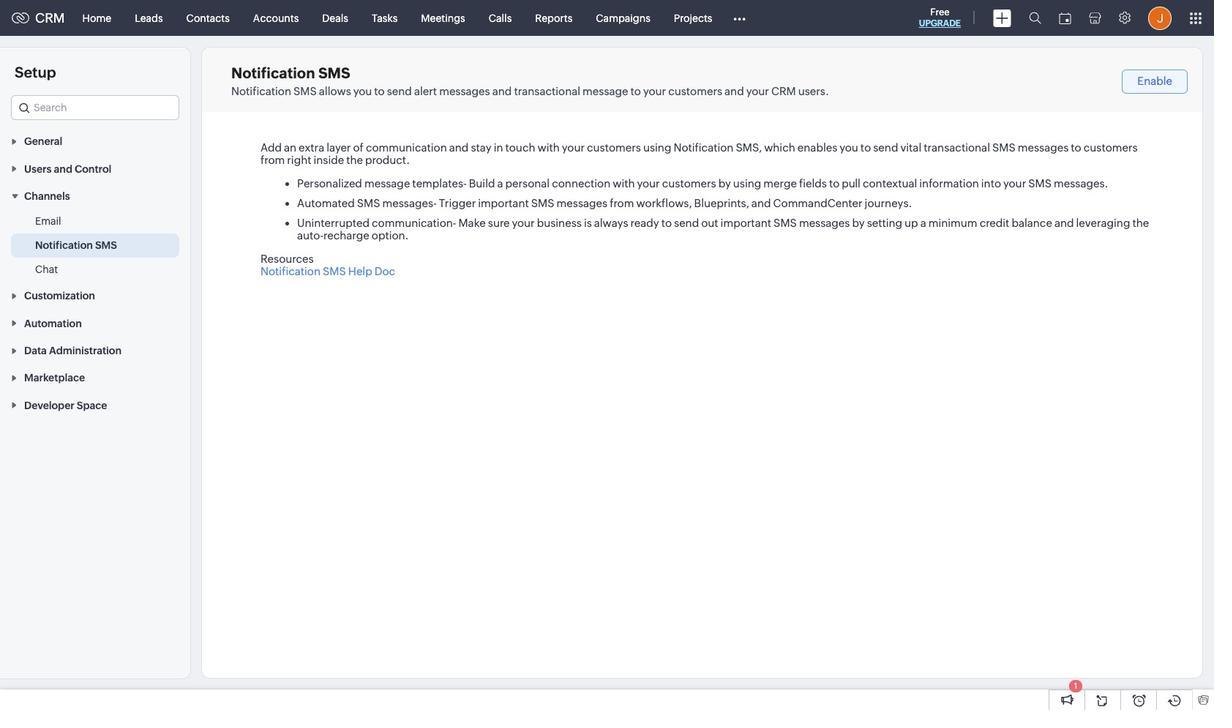 Task type: describe. For each thing, give the bounding box(es) containing it.
home link
[[71, 0, 123, 36]]

deals
[[322, 12, 348, 24]]

Other Modules field
[[724, 6, 756, 30]]

data administration
[[24, 345, 122, 357]]

profile image
[[1149, 6, 1172, 30]]

data
[[24, 345, 47, 357]]

general button
[[0, 127, 190, 155]]

contacts
[[186, 12, 230, 24]]

meetings
[[421, 12, 465, 24]]

profile element
[[1140, 0, 1181, 36]]

customization
[[24, 290, 95, 302]]

1
[[1075, 682, 1078, 690]]

Search text field
[[12, 96, 179, 119]]

search element
[[1021, 0, 1051, 36]]

developer space
[[24, 400, 107, 411]]

contacts link
[[175, 0, 242, 36]]

general
[[24, 136, 62, 147]]

automation button
[[0, 309, 190, 337]]

notification sms link
[[35, 238, 117, 253]]

channels
[[24, 190, 70, 202]]

calls
[[489, 12, 512, 24]]

sms
[[95, 239, 117, 251]]

data administration button
[[0, 337, 190, 364]]

tasks
[[372, 12, 398, 24]]

create menu element
[[985, 0, 1021, 36]]

upgrade
[[919, 18, 961, 29]]

reports link
[[524, 0, 584, 36]]

accounts link
[[242, 0, 311, 36]]

email link
[[35, 214, 61, 228]]

users and control button
[[0, 155, 190, 182]]

crm link
[[12, 10, 65, 26]]

and
[[54, 163, 72, 175]]

developer space button
[[0, 391, 190, 419]]

users and control
[[24, 163, 112, 175]]

leads link
[[123, 0, 175, 36]]

marketplace button
[[0, 364, 190, 391]]

create menu image
[[994, 9, 1012, 27]]

crm
[[35, 10, 65, 26]]



Task type: locate. For each thing, give the bounding box(es) containing it.
projects link
[[662, 0, 724, 36]]

control
[[75, 163, 112, 175]]

chat
[[35, 264, 58, 275]]

notification sms
[[35, 239, 117, 251]]

home
[[82, 12, 111, 24]]

channels region
[[0, 209, 190, 282]]

accounts
[[253, 12, 299, 24]]

projects
[[674, 12, 713, 24]]

setup
[[15, 64, 56, 81]]

developer
[[24, 400, 75, 411]]

administration
[[49, 345, 122, 357]]

leads
[[135, 12, 163, 24]]

campaigns
[[596, 12, 651, 24]]

search image
[[1029, 12, 1042, 24]]

channels button
[[0, 182, 190, 209]]

calls link
[[477, 0, 524, 36]]

free
[[931, 7, 950, 18]]

email
[[35, 215, 61, 227]]

free upgrade
[[919, 7, 961, 29]]

notification
[[35, 239, 93, 251]]

automation
[[24, 318, 82, 329]]

calendar image
[[1059, 12, 1072, 24]]

space
[[77, 400, 107, 411]]

tasks link
[[360, 0, 410, 36]]

meetings link
[[410, 0, 477, 36]]

chat link
[[35, 262, 58, 277]]

marketplace
[[24, 372, 85, 384]]

None field
[[11, 95, 179, 120]]

customization button
[[0, 282, 190, 309]]

deals link
[[311, 0, 360, 36]]

reports
[[535, 12, 573, 24]]

campaigns link
[[584, 0, 662, 36]]

users
[[24, 163, 52, 175]]



Task type: vqa. For each thing, say whether or not it's contained in the screenshot.
automation
yes



